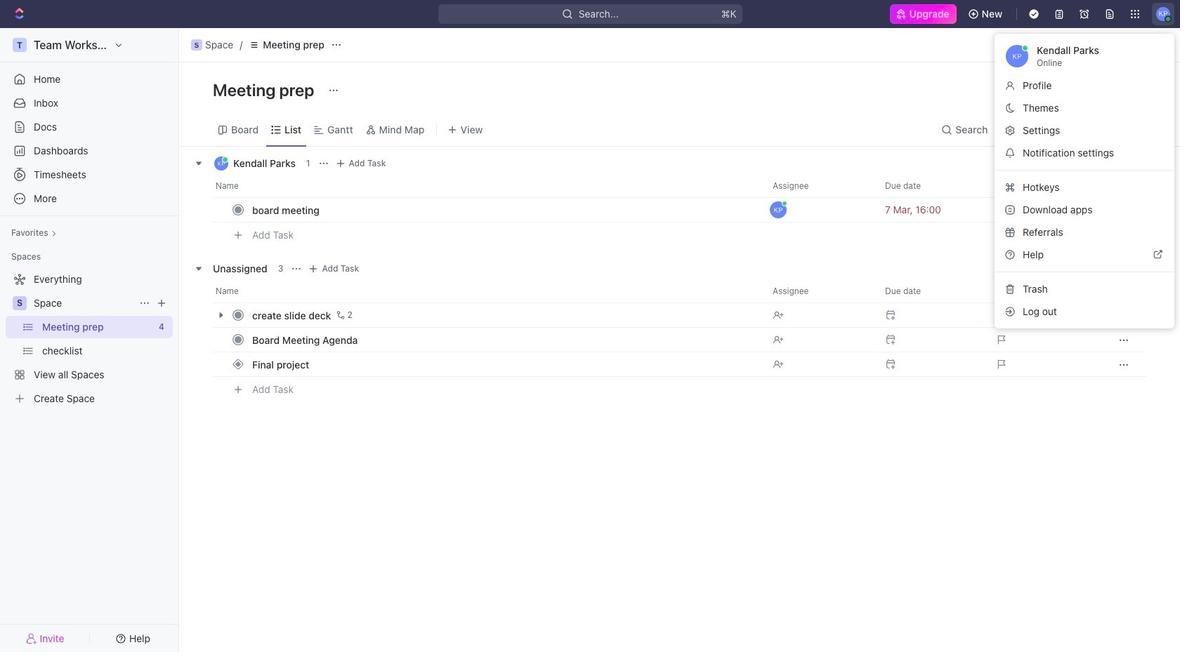 Task type: vqa. For each thing, say whether or not it's contained in the screenshot.
Space, , element
yes



Task type: locate. For each thing, give the bounding box(es) containing it.
1 horizontal spatial space, , element
[[191, 39, 202, 51]]

space, , element
[[191, 39, 202, 51], [13, 296, 27, 310]]

0 horizontal spatial space, , element
[[13, 296, 27, 310]]

0 vertical spatial space, , element
[[191, 39, 202, 51]]

space, , element inside sidebar navigation
[[13, 296, 27, 310]]

1 vertical spatial space, , element
[[13, 296, 27, 310]]

sidebar navigation
[[0, 28, 179, 653]]



Task type: describe. For each thing, give the bounding box(es) containing it.
invite user image
[[26, 633, 37, 645]]



